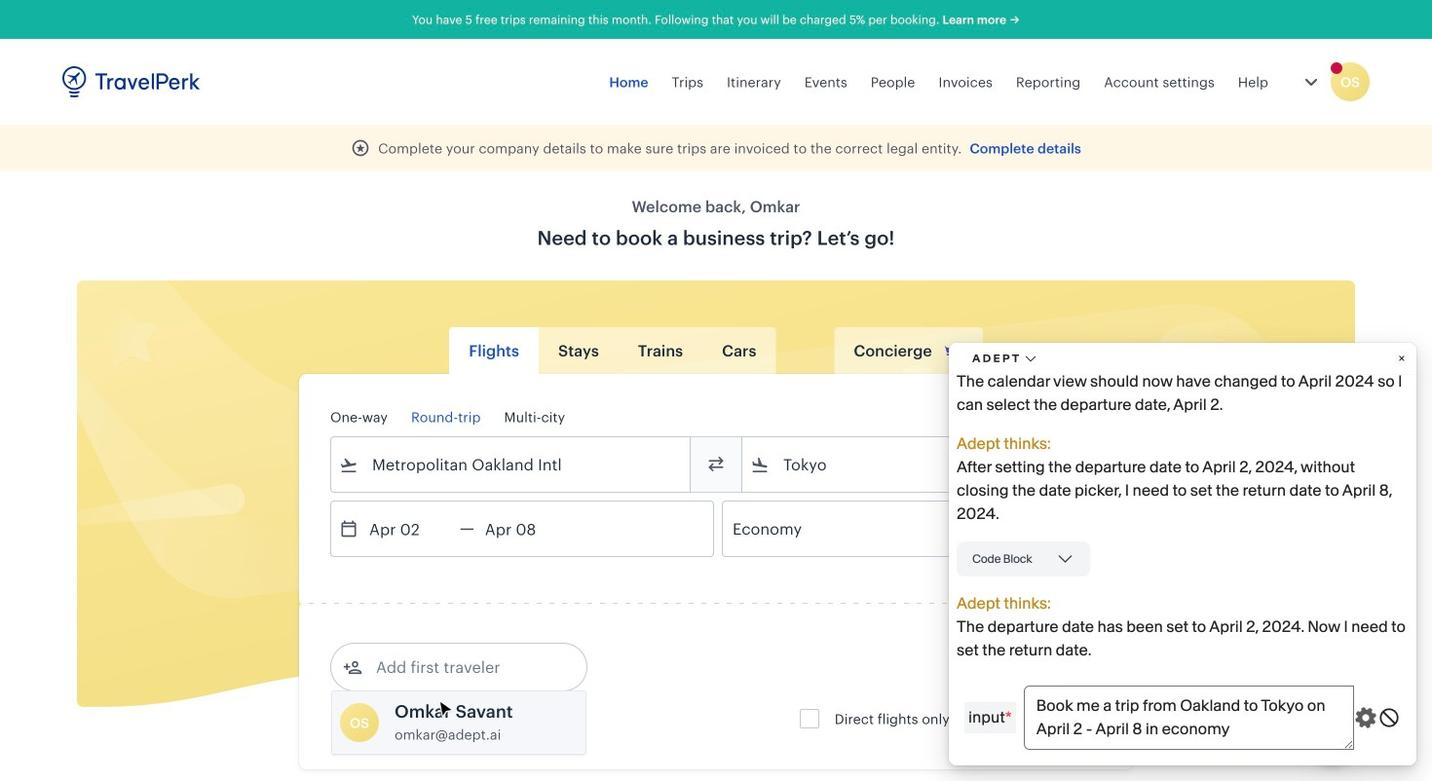 Task type: describe. For each thing, give the bounding box(es) containing it.
Depart text field
[[359, 502, 460, 556]]

To search field
[[770, 449, 1076, 480]]

From search field
[[359, 449, 664, 480]]



Task type: locate. For each thing, give the bounding box(es) containing it.
Add first traveler search field
[[362, 652, 565, 683]]

Return text field
[[474, 502, 576, 556]]



